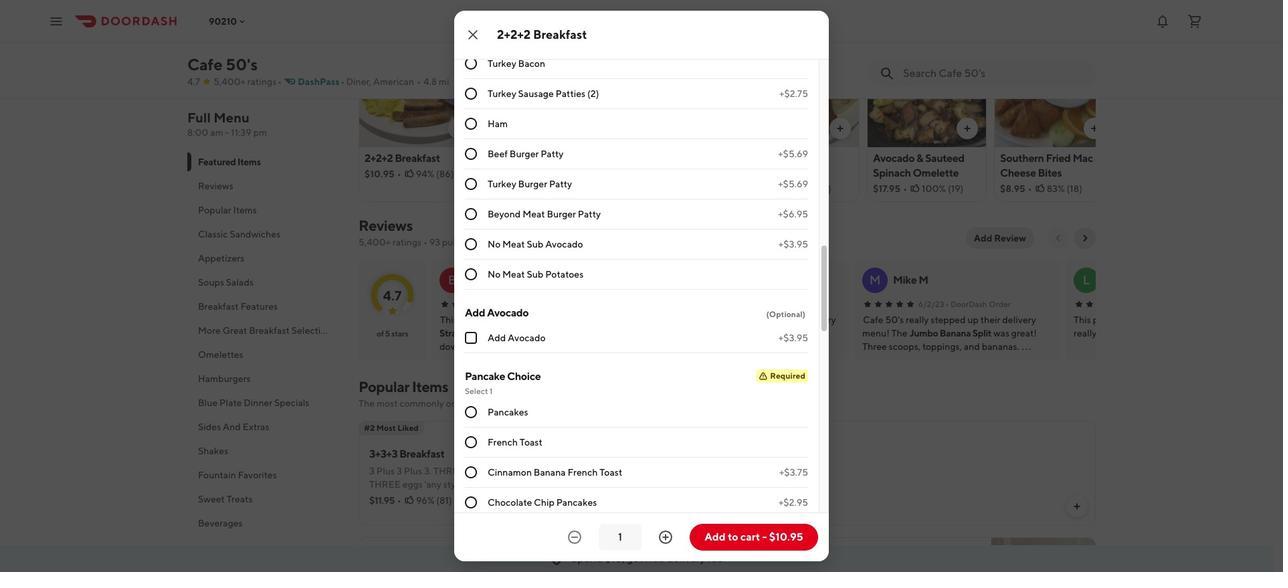 Task type: locate. For each thing, give the bounding box(es) containing it.
mi
[[439, 76, 449, 87]]

2 horizontal spatial &
[[1096, 152, 1102, 165]]

m left mike
[[870, 273, 881, 287]]

Ham radio
[[465, 118, 477, 130]]

83% (30)
[[540, 183, 579, 194]]

popular up classic
[[198, 205, 231, 216]]

featured items down "11:39"
[[198, 157, 261, 167]]

appetizers button
[[187, 246, 343, 270]]

2 turkey from the top
[[488, 89, 517, 99]]

1 vertical spatial turkey
[[488, 89, 517, 99]]

of
[[377, 329, 384, 339], [615, 466, 624, 477]]

0 horizontal spatial • doordash order
[[523, 299, 588, 309]]

banana up pancake
[[534, 467, 566, 478]]

with down cinnamon
[[498, 479, 517, 490]]

5,400+ inside reviews 5,400+ ratings • 93 public reviews
[[359, 237, 391, 248]]

0 vertical spatial of
[[377, 329, 384, 339]]

1 horizontal spatial southern
[[1001, 152, 1045, 165]]

1 order from the left
[[566, 299, 588, 309]]

0 vertical spatial 4.7
[[187, 76, 200, 87]]

fried for chicken
[[792, 152, 817, 165]]

1 horizontal spatial banana
[[940, 328, 971, 339]]

1 vertical spatial of
[[615, 466, 624, 477]]

0 vertical spatial style
[[539, 152, 563, 165]]

breakfast up omelettes button on the bottom left of page
[[249, 325, 290, 336]]

4.7 down "cafe"
[[187, 76, 200, 87]]

0 horizontal spatial louisiana style chicken strips
[[492, 152, 563, 179]]

appetizers
[[198, 253, 244, 264]]

next image
[[1080, 233, 1091, 244]]

0 horizontal spatial southern
[[746, 152, 790, 165]]

2 +$5.69 from the top
[[779, 179, 809, 190]]

• doordash order up shake on the left of the page
[[523, 299, 588, 309]]

8:00
[[187, 127, 209, 138]]

- right am
[[225, 127, 229, 138]]

no meat sub potatoes
[[488, 269, 584, 280]]

order for m
[[990, 299, 1011, 309]]

blue
[[198, 398, 218, 408]]

banana left split
[[940, 328, 971, 339]]

add avocado up "strawberry cheesecake shake"
[[465, 307, 529, 319]]

increase quantity by 1 image
[[658, 529, 674, 546]]

chocolate
[[488, 498, 532, 508]]

reviews for reviews 5,400+ ratings • 93 public reviews
[[359, 217, 413, 234]]

2+2+2  breakfast dialog
[[454, 0, 829, 572]]

1 horizontal spatial fried
[[1047, 152, 1071, 165]]

fried up bites
[[1047, 152, 1071, 165]]

style inside louisiana style chicken strips
[[539, 152, 563, 165]]

this
[[576, 398, 591, 409]]

popular items
[[198, 205, 257, 216]]

butter.
[[654, 479, 682, 490]]

sausage down bacon on the top left of the page
[[518, 89, 554, 99]]

popular items the most commonly ordered items and dishes from this store
[[359, 378, 614, 409]]

0 vertical spatial meat
[[523, 209, 545, 220]]

plus down 3+3+3
[[377, 466, 395, 477]]

1 horizontal spatial cheese
[[1001, 167, 1037, 179]]

0 vertical spatial liked
[[396, 37, 417, 47]]

$11.95 left 'are'
[[369, 495, 395, 506]]

of left the 5
[[377, 329, 384, 339]]

pancakes down pancake
[[557, 498, 597, 508]]

most right the #2
[[377, 423, 396, 433]]

southern inside southern fried mac & cheese bites
[[1001, 152, 1045, 165]]

2 • doordash order from the left
[[946, 299, 1011, 309]]

from
[[554, 398, 574, 409]]

• left 'are'
[[398, 495, 402, 506]]

+$5.69 for beef burger patty
[[779, 149, 809, 159]]

reviews button
[[187, 174, 343, 198]]

cafe
[[187, 55, 223, 74]]

sweet treats button
[[187, 487, 343, 511]]

louisiana style chicken strips down +$2.95
[[744, 559, 885, 572]]

jack
[[619, 167, 641, 179]]

83% for chicken
[[540, 183, 559, 194]]

1 vertical spatial dinner
[[244, 398, 273, 408]]

turkey left bacon on the top left of the page
[[488, 58, 517, 69]]

dinner inside the southern fried chicken dinner
[[787, 167, 820, 179]]

1 vertical spatial popular
[[359, 378, 410, 396]]

+$2.95
[[779, 498, 809, 508]]

2 add item to cart image from the left
[[1090, 123, 1100, 134]]

doordash for m
[[951, 299, 988, 309]]

banana
[[940, 328, 971, 339], [534, 467, 566, 478]]

None radio
[[465, 148, 477, 160], [465, 178, 477, 190], [465, 208, 477, 220], [465, 238, 477, 251], [465, 148, 477, 160], [465, 178, 477, 190], [465, 208, 477, 220], [465, 238, 477, 251]]

add avocado for +$3.95
[[488, 333, 546, 344]]

burger down beef burger patty
[[518, 179, 548, 190]]

1 horizontal spatial • doordash order
[[946, 299, 1011, 309]]

fountain favorites
[[198, 470, 277, 481]]

banana inside button
[[940, 328, 971, 339]]

link sausage
[[488, 28, 544, 39]]

breakfast down soups
[[198, 301, 239, 312]]

classic
[[198, 229, 228, 240]]

1 vertical spatial add avocado
[[488, 333, 546, 344]]

0 vertical spatial reviews
[[198, 181, 234, 191]]

#1
[[364, 37, 374, 47]]

1 horizontal spatial add item to cart image
[[1090, 123, 1100, 134]]

1 vertical spatial reviews
[[359, 217, 413, 234]]

shakes button
[[187, 439, 343, 463]]

avocado up potatoes
[[546, 239, 583, 250]]

0 vertical spatial burger
[[510, 149, 539, 159]]

1 cheese from the left
[[643, 167, 678, 179]]

ratings inside reviews 5,400+ ratings • 93 public reviews
[[393, 237, 422, 248]]

0 vertical spatial patty
[[541, 149, 564, 159]]

None checkbox
[[465, 332, 477, 344]]

6/2/23
[[919, 299, 945, 309]]

• inside reviews 5,400+ ratings • 93 public reviews
[[424, 237, 428, 248]]

add item to cart image
[[454, 123, 465, 134], [963, 123, 973, 134], [698, 501, 709, 512], [1072, 501, 1083, 512]]

1 3 from the left
[[369, 466, 375, 477]]

meat up the 11/1/23
[[503, 269, 525, 280]]

1 83% from the left
[[540, 183, 559, 194]]

Pancakes radio
[[465, 406, 477, 419]]

cinnamon
[[488, 467, 532, 478]]

plus
[[377, 466, 395, 477], [404, 466, 422, 477]]

powdered
[[479, 493, 522, 503]]

breakfast
[[533, 27, 587, 41], [395, 152, 440, 165], [198, 301, 239, 312], [249, 325, 290, 336], [400, 448, 445, 461]]

add avocado down the 11/1/23
[[488, 333, 546, 344]]

+$3.95 inside the add avocado group
[[779, 333, 809, 344]]

• right $8.95
[[1029, 183, 1033, 194]]

no meat sub avocado
[[488, 239, 583, 250]]

0 vertical spatial 2+2+2  breakfast
[[497, 27, 587, 41]]

1 horizontal spatial 83%
[[1047, 183, 1065, 194]]

• left 93
[[424, 237, 428, 248]]

ratings
[[248, 76, 277, 87], [393, 237, 422, 248]]

fried inside southern fried mac & cheese bites
[[1047, 152, 1071, 165]]

popular for popular items
[[198, 205, 231, 216]]

doordash up split
[[951, 299, 988, 309]]

with down style'
[[458, 493, 477, 503]]

items up "turkey bacon" option
[[430, 9, 471, 28]]

0 horizontal spatial doordash
[[528, 299, 565, 309]]

chicken inside louisiana style chicken strips
[[492, 167, 531, 179]]

1 vertical spatial meat
[[503, 239, 525, 250]]

liked down featured items heading
[[396, 37, 417, 47]]

1 vertical spatial sausage
[[518, 89, 554, 99]]

1 horizontal spatial doordash
[[951, 299, 988, 309]]

toast up the pancakes, on the left
[[520, 437, 543, 448]]

add avocado group
[[465, 306, 809, 354]]

0 horizontal spatial three
[[369, 479, 401, 490]]

+$5.69 for turkey burger patty
[[779, 179, 809, 190]]

no for no meat sub avocado
[[488, 239, 501, 250]]

add avocado
[[465, 307, 529, 319], [488, 333, 546, 344]]

fried up 88%
[[792, 152, 817, 165]]

more great breakfast selections
[[198, 325, 336, 336]]

avocado up spinach
[[873, 152, 915, 165]]

patty up beyond meat burger patty
[[549, 179, 572, 190]]

1 vertical spatial patty
[[549, 179, 572, 190]]

1 southern from the left
[[746, 152, 790, 165]]

1 no from the top
[[488, 239, 501, 250]]

0 horizontal spatial banana
[[534, 467, 566, 478]]

- inside the 2+2+2  breakfast dialog
[[763, 531, 767, 544]]

most
[[375, 37, 395, 47], [377, 423, 396, 433]]

1 vertical spatial +$3.95
[[779, 333, 809, 344]]

• left 94%
[[397, 169, 401, 179]]

+$5.69 up +$6.95 in the top of the page
[[779, 179, 809, 190]]

1 horizontal spatial featured items
[[359, 9, 471, 28]]

m
[[870, 273, 881, 287], [919, 274, 929, 286]]

items
[[430, 9, 471, 28], [238, 157, 261, 167], [233, 205, 257, 216], [412, 378, 449, 396]]

sweet treats
[[198, 494, 253, 505]]

2 sub from the top
[[527, 269, 544, 280]]

1 • doordash order from the left
[[523, 299, 588, 309]]

louisiana style chicken strips up 83% (30)
[[492, 152, 563, 179]]

1 fried from the left
[[792, 152, 817, 165]]

pancakes down 1
[[488, 407, 529, 418]]

turkey up beyond
[[488, 179, 517, 190]]

1 vertical spatial 2+2+2
[[365, 152, 393, 165]]

burger right the beef
[[510, 149, 539, 159]]

5,400+ down cafe 50's
[[214, 76, 246, 87]]

$10.95
[[365, 169, 395, 179], [770, 531, 804, 544]]

breakfast up 3.
[[400, 448, 445, 461]]

2 doordash from the left
[[951, 299, 988, 309]]

popular inside popular items the most commonly ordered items and dishes from this store
[[359, 378, 410, 396]]

1 vertical spatial sub
[[527, 269, 544, 280]]

0 vertical spatial french
[[488, 437, 518, 448]]

1 horizontal spatial $11.95
[[492, 183, 519, 194]]

most right #1
[[375, 37, 395, 47]]

83% down bites
[[1047, 183, 1065, 194]]

of inside 3+3+3  breakfast 3 plus 3 plus 3. three buttermilk pancakes, three strips of bacon or sausage, three eggs 'any style' served with warm pancake syrup & whipped butter. our pancakes are dusted with powdered sugar.
[[615, 466, 624, 477]]

1 horizontal spatial louisiana style chicken strips image
[[992, 537, 1096, 572]]

tuna - fresh tomato - jack cheese melt
[[619, 152, 721, 179]]

and
[[507, 398, 523, 409]]

0 horizontal spatial louisiana style chicken strips image
[[487, 35, 605, 147]]

french up the syrup
[[568, 467, 598, 478]]

1 horizontal spatial &
[[917, 152, 924, 165]]

add left the to
[[705, 531, 726, 544]]

meat right 'reviews' on the left
[[503, 239, 525, 250]]

fountain inside button
[[198, 470, 236, 481]]

0 vertical spatial 2+2+2
[[497, 27, 531, 41]]

chicken inside the southern fried chicken dinner
[[746, 167, 786, 179]]

breakfast up bacon on the top left of the page
[[533, 27, 587, 41]]

popular inside button
[[198, 205, 231, 216]]

add item to cart image for southern fried mac & cheese bites
[[1090, 123, 1100, 134]]

sub up no meat sub potatoes
[[527, 239, 544, 250]]

doordash up shake on the left of the page
[[528, 299, 565, 309]]

2 vertical spatial patty
[[578, 209, 601, 220]]

0 vertical spatial with
[[498, 479, 517, 490]]

2 plus from the left
[[404, 466, 422, 477]]

0 horizontal spatial &
[[607, 479, 613, 490]]

1 +$3.95 from the top
[[779, 239, 809, 250]]

reviews
[[198, 181, 234, 191], [359, 217, 413, 234]]

burger down 83% (30)
[[547, 209, 576, 220]]

0 horizontal spatial louisiana
[[492, 152, 537, 165]]

of 5 stars
[[377, 329, 408, 339]]

fried for mac
[[1047, 152, 1071, 165]]

• right the 11/1/23
[[523, 299, 526, 309]]

banana inside pancake choice group
[[534, 467, 566, 478]]

1 horizontal spatial order
[[990, 299, 1011, 309]]

0 horizontal spatial style
[[539, 152, 563, 165]]

0 horizontal spatial pancakes
[[488, 407, 529, 418]]

0 vertical spatial ratings
[[248, 76, 277, 87]]

2 cheese from the left
[[1001, 167, 1037, 179]]

&
[[917, 152, 924, 165], [1096, 152, 1102, 165], [607, 479, 613, 490]]

turkey
[[488, 58, 517, 69], [488, 89, 517, 99], [488, 179, 517, 190]]

1 vertical spatial burger
[[518, 179, 548, 190]]

fountain left soda in the bottom of the page
[[744, 464, 786, 477]]

jumbo banana split button
[[910, 327, 992, 340]]

2 fried from the left
[[1047, 152, 1071, 165]]

(30)
[[560, 183, 579, 194]]

$11.95 for $11.95
[[492, 183, 519, 194]]

featured items up #1 most liked
[[359, 9, 471, 28]]

featured inside heading
[[359, 9, 426, 28]]

close 2+2+2  breakfast image
[[465, 27, 481, 43]]

items up classic sandwiches
[[233, 205, 257, 216]]

order for b
[[566, 299, 588, 309]]

2 +$3.95 from the top
[[779, 333, 809, 344]]

$11.95 up beyond
[[492, 183, 519, 194]]

louisiana style chicken strips
[[492, 152, 563, 179], [744, 559, 885, 572]]

southern for southern fried chicken dinner
[[746, 152, 790, 165]]

2 3 from the left
[[397, 466, 402, 477]]

no down beyond
[[488, 239, 501, 250]]

0 horizontal spatial popular
[[198, 205, 231, 216]]

fountain
[[744, 464, 786, 477], [198, 470, 236, 481]]

cinnamon banana french toast
[[488, 467, 623, 478]]

1 plus from the left
[[377, 466, 395, 477]]

1 horizontal spatial dinner
[[787, 167, 820, 179]]

2 vertical spatial meat
[[503, 269, 525, 280]]

strawberry cheesecake shake button
[[440, 327, 565, 340]]

strips inside louisiana style chicken strips
[[533, 167, 560, 179]]

toast up the syrup
[[600, 467, 623, 478]]

group
[[465, 0, 809, 290]]

three up pancakes
[[369, 479, 401, 490]]

southern fried mac & cheese bites
[[1001, 152, 1102, 179]]

0 horizontal spatial plus
[[377, 466, 395, 477]]

style down "add to cart - $10.95" button
[[790, 559, 814, 572]]

• right 6/2/23
[[946, 299, 950, 309]]

0 vertical spatial $10.95
[[365, 169, 395, 179]]

1 horizontal spatial popular
[[359, 378, 410, 396]]

turkey for turkey sausage patties (2)
[[488, 89, 517, 99]]

decrease quantity by 1 image
[[567, 529, 583, 546]]

1 vertical spatial strips
[[857, 559, 885, 572]]

1 vertical spatial $11.95
[[369, 495, 395, 506]]

burger for turkey
[[518, 179, 548, 190]]

southern inside the southern fried chicken dinner
[[746, 152, 790, 165]]

cheese down fresh
[[643, 167, 678, 179]]

(86)
[[436, 169, 454, 179]]

$10.95 down +$2.95
[[770, 531, 804, 544]]

turkey for turkey bacon
[[488, 58, 517, 69]]

sub for potatoes
[[527, 269, 544, 280]]

1 +$5.69 from the top
[[779, 149, 809, 159]]

0 horizontal spatial toast
[[520, 437, 543, 448]]

potatoes
[[546, 269, 584, 280]]

three
[[434, 466, 465, 477], [557, 466, 589, 477], [369, 479, 401, 490]]

& down strips
[[607, 479, 613, 490]]

reviews inside reviews 5,400+ ratings • 93 public reviews
[[359, 217, 413, 234]]

fountain for fountain favorites
[[198, 470, 236, 481]]

none checkbox inside the add avocado group
[[465, 332, 477, 344]]

cheese inside southern fried mac & cheese bites
[[1001, 167, 1037, 179]]

1 vertical spatial +$5.69
[[779, 179, 809, 190]]

- right tomato in the top of the page
[[716, 152, 721, 165]]

cheese
[[643, 167, 678, 179], [1001, 167, 1037, 179]]

3 turkey from the top
[[488, 179, 517, 190]]

sides and extras
[[198, 422, 269, 432]]

0 vertical spatial $11.95
[[492, 183, 519, 194]]

louisiana
[[492, 152, 537, 165], [744, 559, 789, 572]]

featured down am
[[198, 157, 236, 167]]

1 doordash from the left
[[528, 299, 565, 309]]

soups salads button
[[187, 270, 343, 295]]

three up style'
[[434, 466, 465, 477]]

0 vertical spatial +$5.69
[[779, 149, 809, 159]]

- right cart
[[763, 531, 767, 544]]

doordash
[[528, 299, 565, 309], [951, 299, 988, 309]]

1 horizontal spatial louisiana
[[744, 559, 789, 572]]

southern fried chicken dinner
[[746, 152, 820, 179]]

4.7 up of 5 stars
[[383, 287, 402, 303]]

fountain down shakes
[[198, 470, 236, 481]]

2 southern from the left
[[1001, 152, 1045, 165]]

louisiana up 'turkey burger patty'
[[492, 152, 537, 165]]

popular up most
[[359, 378, 410, 396]]

2 order from the left
[[990, 299, 1011, 309]]

0 horizontal spatial 4.7
[[187, 76, 200, 87]]

items inside popular items the most commonly ordered items and dishes from this store
[[412, 378, 449, 396]]

patty up 83% (30)
[[541, 149, 564, 159]]

2+2+2  breakfast up bacon on the top left of the page
[[497, 27, 587, 41]]

previous image
[[1054, 233, 1064, 244]]

cafe 50's
[[187, 55, 258, 74]]

1 horizontal spatial 2+2+2
[[497, 27, 531, 41]]

1 vertical spatial 5,400+
[[359, 237, 391, 248]]

mac
[[1073, 152, 1094, 165]]

1 horizontal spatial fountain
[[744, 464, 786, 477]]

2+2+2  breakfast up 94%
[[365, 152, 440, 165]]

1 horizontal spatial ratings
[[393, 237, 422, 248]]

reviews inside reviews button
[[198, 181, 234, 191]]

southern for southern fried mac & cheese bites
[[1001, 152, 1045, 165]]

1 vertical spatial featured
[[198, 157, 236, 167]]

0 vertical spatial 5,400+
[[214, 76, 246, 87]]

Current quantity is 1 number field
[[607, 530, 634, 545]]

2 83% from the left
[[1047, 183, 1065, 194]]

None radio
[[465, 88, 477, 100], [465, 467, 477, 479], [465, 497, 477, 509], [465, 88, 477, 100], [465, 467, 477, 479], [465, 497, 477, 509]]

patty down (30)
[[578, 209, 601, 220]]

strips
[[533, 167, 560, 179], [857, 559, 885, 572]]

2 no from the top
[[488, 269, 501, 280]]

shakes
[[198, 446, 228, 456]]

0 vertical spatial banana
[[940, 328, 971, 339]]

avocado inside avocado  & sauteed spinach omelette
[[873, 152, 915, 165]]

french up cinnamon
[[488, 437, 518, 448]]

pancake choice group
[[465, 370, 809, 572]]

get
[[627, 552, 643, 565]]

dinner up 88%
[[787, 167, 820, 179]]

1 vertical spatial style
[[790, 559, 814, 572]]

Turkey Bacon radio
[[465, 58, 477, 70]]

1 add item to cart image from the left
[[835, 123, 846, 134]]

full menu 8:00 am - 11:39 pm
[[187, 110, 267, 138]]

+$3.95 inside 'group'
[[779, 239, 809, 250]]

fried inside the southern fried chicken dinner
[[792, 152, 817, 165]]

sub right k at the left
[[527, 269, 544, 280]]

turkey for turkey burger patty
[[488, 179, 517, 190]]

strawberry
[[440, 328, 485, 339]]

+$3.95 for no meat sub avocado
[[779, 239, 809, 250]]

& inside southern fried mac & cheese bites
[[1096, 152, 1102, 165]]

reviews for reviews
[[198, 181, 234, 191]]

chicken for $11.95
[[492, 167, 531, 179]]

1 horizontal spatial 3
[[397, 466, 402, 477]]

featured items
[[359, 9, 471, 28], [198, 157, 261, 167]]

50's
[[226, 55, 258, 74]]

1 vertical spatial ratings
[[393, 237, 422, 248]]

fountain soda
[[744, 464, 812, 477]]

0 horizontal spatial ratings
[[248, 76, 277, 87]]

pancake
[[544, 479, 580, 490]]

0 items, open order cart image
[[1187, 13, 1203, 29]]

louisiana style chicken strips image
[[487, 35, 605, 147], [992, 537, 1096, 572]]

+$3.95 for add avocado
[[779, 333, 809, 344]]

breakfast inside dialog
[[533, 27, 587, 41]]

of right strips
[[615, 466, 624, 477]]

order down potatoes
[[566, 299, 588, 309]]

0 horizontal spatial strips
[[533, 167, 560, 179]]

& inside avocado  & sauteed spinach omelette
[[917, 152, 924, 165]]

featured items heading
[[359, 8, 471, 29]]

omelettes
[[198, 349, 243, 360]]

5,400+ down reviews link
[[359, 237, 391, 248]]

ratings down 50's
[[248, 76, 277, 87]]

0 vertical spatial add avocado
[[465, 307, 529, 319]]

83%
[[540, 183, 559, 194], [1047, 183, 1065, 194]]

group containing link sausage
[[465, 0, 809, 290]]

1 turkey from the top
[[488, 58, 517, 69]]

dinner inside button
[[244, 398, 273, 408]]

sausage
[[508, 28, 544, 39], [518, 89, 554, 99]]

am
[[210, 127, 223, 138]]

sausage right link
[[508, 28, 544, 39]]

1 horizontal spatial of
[[615, 466, 624, 477]]

1 vertical spatial pancakes
[[557, 498, 597, 508]]

+$5.69 up 88%
[[779, 149, 809, 159]]

1 sub from the top
[[527, 239, 544, 250]]

+$3.95 down (optional)
[[779, 333, 809, 344]]

0 horizontal spatial 2+2+2  breakfast
[[365, 152, 440, 165]]

sausage,
[[665, 466, 701, 477]]

liked down commonly
[[398, 423, 419, 433]]

bacon
[[626, 466, 652, 477]]

burger for beef
[[510, 149, 539, 159]]

selections
[[292, 325, 336, 336]]

0 horizontal spatial dinner
[[244, 398, 273, 408]]

add item to cart image
[[835, 123, 846, 134], [1090, 123, 1100, 134]]

0 horizontal spatial order
[[566, 299, 588, 309]]

0 horizontal spatial fountain
[[198, 470, 236, 481]]

style up 83% (30)
[[539, 152, 563, 165]]

• doordash order up split
[[946, 299, 1011, 309]]

1 vertical spatial 4.7
[[383, 287, 402, 303]]



Task type: describe. For each thing, give the bounding box(es) containing it.
96%
[[416, 495, 435, 506]]

No Meat Sub Potatoes radio
[[465, 269, 477, 281]]

add to cart - $10.95
[[705, 531, 804, 544]]

94% (86)
[[416, 169, 454, 179]]

$15,
[[605, 552, 625, 565]]

beyond meat burger patty
[[488, 209, 601, 220]]

ham
[[488, 119, 508, 129]]

notification bell image
[[1155, 13, 1171, 29]]

most
[[377, 398, 398, 409]]

sugar.
[[524, 493, 549, 503]]

beyond
[[488, 209, 521, 220]]

avocado  & sauteed spinach omelette
[[873, 152, 965, 179]]

1 vertical spatial toast
[[600, 467, 623, 478]]

meat for no meat sub avocado
[[503, 239, 525, 250]]

• left diner,
[[341, 76, 345, 87]]

sausage for link
[[508, 28, 544, 39]]

k
[[509, 274, 516, 286]]

more great breakfast selections button
[[187, 319, 343, 343]]

- right tuna
[[644, 152, 648, 165]]

• right the $17.95
[[904, 183, 908, 194]]

eggs
[[403, 479, 423, 490]]

3+3+3  breakfast 3 plus 3 plus 3. three buttermilk pancakes, three strips of bacon or sausage, three eggs 'any style' served with warm pancake syrup & whipped butter. our pancakes are dusted with powdered sugar.
[[369, 448, 701, 503]]

83% for mac
[[1047, 183, 1065, 194]]

add item to cart image for southern fried chicken dinner
[[835, 123, 846, 134]]

• left 4.8
[[417, 76, 421, 87]]

fountain favorites button
[[187, 463, 343, 487]]

american
[[373, 76, 414, 87]]

open menu image
[[48, 13, 64, 29]]

omelette
[[913, 167, 959, 179]]

sauteed
[[926, 152, 965, 165]]

beverages button
[[187, 511, 343, 535]]

no for no meat sub potatoes
[[488, 269, 501, 280]]

reviews 5,400+ ratings • 93 public reviews
[[359, 217, 503, 248]]

$11.95 for $11.95 •
[[369, 495, 395, 506]]

liked for #2 most liked
[[398, 423, 419, 433]]

soda
[[788, 464, 812, 477]]

& inside 3+3+3  breakfast 3 plus 3 plus 3. three buttermilk pancakes, three strips of bacon or sausage, three eggs 'any style' served with warm pancake syrup & whipped butter. our pancakes are dusted with powdered sugar.
[[607, 479, 613, 490]]

dusted
[[427, 493, 456, 503]]

served
[[467, 479, 496, 490]]

buttermilk
[[467, 466, 511, 477]]

1 horizontal spatial with
[[498, 479, 517, 490]]

favorites
[[238, 470, 277, 481]]

0 horizontal spatial of
[[377, 329, 384, 339]]

plate
[[220, 398, 242, 408]]

reviews link
[[359, 217, 413, 234]]

chicken for •
[[746, 167, 786, 179]]

dashpass •
[[298, 76, 345, 87]]

turkey burger patty
[[488, 179, 572, 190]]

liked for #1 most liked
[[396, 37, 417, 47]]

100%
[[922, 183, 947, 194]]

• up beyond meat burger patty
[[522, 183, 526, 194]]

popular for popular items the most commonly ordered items and dishes from this store
[[359, 378, 410, 396]]

$10.95 inside "add to cart - $10.95" button
[[770, 531, 804, 544]]

items inside heading
[[430, 9, 471, 28]]

• doordash order for b
[[523, 299, 588, 309]]

meat for beyond meat burger patty
[[523, 209, 545, 220]]

doordash for b
[[528, 299, 565, 309]]

1 horizontal spatial m
[[919, 274, 929, 286]]

$17.95
[[873, 183, 901, 194]]

the
[[359, 398, 375, 409]]

reviews
[[471, 237, 503, 248]]

and
[[223, 422, 241, 432]]

sausage for turkey
[[518, 89, 554, 99]]

free
[[646, 552, 665, 565]]

more
[[198, 325, 221, 336]]

avocado inside 'group'
[[546, 239, 583, 250]]

• down the southern fried chicken dinner
[[778, 183, 782, 194]]

link
[[488, 28, 506, 39]]

0 horizontal spatial with
[[458, 493, 477, 503]]

0 horizontal spatial french
[[488, 437, 518, 448]]

dishes
[[525, 398, 552, 409]]

cheese inside tuna - fresh tomato - jack cheese melt
[[643, 167, 678, 179]]

mike m
[[894, 274, 929, 286]]

- inside full menu 8:00 am - 11:39 pm
[[225, 127, 229, 138]]

banana for split
[[940, 328, 971, 339]]

(17)
[[817, 183, 832, 194]]

• doordash order for m
[[946, 299, 1011, 309]]

most for #1
[[375, 37, 395, 47]]

patty for turkey burger patty
[[549, 179, 572, 190]]

100% (19)
[[922, 183, 964, 194]]

2 vertical spatial burger
[[547, 209, 576, 220]]

bacon
[[518, 58, 546, 69]]

0 vertical spatial pancakes
[[488, 407, 529, 418]]

treats
[[227, 494, 253, 505]]

southern fried chicken dinner image
[[741, 35, 859, 147]]

hamburgers button
[[187, 367, 343, 391]]

2 horizontal spatial three
[[557, 466, 589, 477]]

0 vertical spatial toast
[[520, 437, 543, 448]]

add left review
[[974, 233, 993, 244]]

0 horizontal spatial featured items
[[198, 157, 261, 167]]

3.
[[424, 466, 432, 477]]

features
[[241, 301, 278, 312]]

fountain for fountain soda
[[744, 464, 786, 477]]

bites
[[1038, 167, 1062, 179]]

breakfast up 94%
[[395, 152, 440, 165]]

0 horizontal spatial m
[[870, 273, 881, 287]]

(optional)
[[767, 309, 806, 319]]

1 vertical spatial louisiana style chicken strips
[[744, 559, 885, 572]]

+$2.75
[[780, 89, 809, 99]]

#1 most liked
[[364, 37, 417, 47]]

add review
[[974, 233, 1027, 244]]

jumbo
[[910, 328, 939, 339]]

0 horizontal spatial 2+2+2
[[365, 152, 393, 165]]

omelettes button
[[187, 343, 343, 367]]

patty for beef burger patty
[[541, 149, 564, 159]]

1 horizontal spatial style
[[790, 559, 814, 572]]

+$3.75
[[780, 467, 809, 478]]

90210
[[209, 16, 237, 26]]

beverages
[[198, 518, 243, 529]]

1 horizontal spatial three
[[434, 466, 465, 477]]

items inside button
[[233, 205, 257, 216]]

sides and extras button
[[187, 415, 343, 439]]

Item Search search field
[[904, 66, 1086, 81]]

patties
[[556, 89, 586, 99]]

0 horizontal spatial $10.95
[[365, 169, 395, 179]]

southern fried mac & cheese bites image
[[995, 35, 1114, 147]]

5
[[385, 329, 390, 339]]

tuna
[[619, 152, 642, 165]]

add right strawberry
[[488, 333, 506, 344]]

1 horizontal spatial pancakes
[[557, 498, 597, 508]]

shake
[[539, 328, 565, 339]]

2+2+2 inside dialog
[[497, 27, 531, 41]]

strawberry cheesecake shake
[[440, 328, 565, 339]]

menu
[[214, 110, 250, 125]]

#2
[[364, 423, 375, 433]]

4.8
[[424, 76, 437, 87]]

2+2+2  breakfast inside dialog
[[497, 27, 587, 41]]

11:39
[[231, 127, 252, 138]]

breakfast features
[[198, 301, 278, 312]]

$8.95
[[1001, 183, 1026, 194]]

tuna - fresh tomato - jack cheese melt image
[[614, 35, 732, 147]]

2 horizontal spatial chicken
[[816, 559, 855, 572]]

required
[[771, 371, 806, 381]]

to
[[728, 531, 739, 544]]

0 horizontal spatial 5,400+
[[214, 76, 246, 87]]

2+2+2  breakfast image
[[359, 35, 478, 147]]

split
[[973, 328, 992, 339]]

b
[[448, 273, 457, 287]]

sub for avocado
[[527, 239, 544, 250]]

breakfast features button
[[187, 295, 343, 319]]

avocado down the 11/1/23
[[508, 333, 546, 344]]

items up reviews button
[[238, 157, 261, 167]]

review
[[995, 233, 1027, 244]]

breakfast inside 3+3+3  breakfast 3 plus 3 plus 3. three buttermilk pancakes, three strips of bacon or sausage, three eggs 'any style' served with warm pancake syrup & whipped butter. our pancakes are dusted with powdered sugar.
[[400, 448, 445, 461]]

or
[[654, 466, 663, 477]]

1 vertical spatial louisiana style chicken strips image
[[992, 537, 1096, 572]]

French Toast radio
[[465, 437, 477, 449]]

83% (18)
[[1047, 183, 1083, 194]]

most for #2
[[377, 423, 396, 433]]

1 horizontal spatial french
[[568, 467, 598, 478]]

meat for no meat sub potatoes
[[503, 269, 525, 280]]

avocado  & sauteed  spinach omelette image
[[868, 35, 987, 147]]

1 vertical spatial 2+2+2  breakfast
[[365, 152, 440, 165]]

0 horizontal spatial featured
[[198, 157, 236, 167]]

88%
[[797, 183, 815, 194]]

beef burger patty
[[488, 149, 564, 159]]

0 vertical spatial louisiana style chicken strips image
[[487, 35, 605, 147]]

pm
[[253, 127, 267, 138]]

• left dashpass
[[278, 76, 282, 87]]

(19)
[[948, 183, 964, 194]]

94%
[[416, 169, 435, 179]]

5,400+ ratings •
[[214, 76, 282, 87]]

Link Sausage radio
[[465, 28, 477, 40]]

soups
[[198, 277, 224, 288]]

1 horizontal spatial 4.7
[[383, 287, 402, 303]]

avocado up cheesecake
[[487, 307, 529, 319]]

add avocado for (optional)
[[465, 307, 529, 319]]

group inside the 2+2+2  breakfast dialog
[[465, 0, 809, 290]]

banana for french
[[534, 467, 566, 478]]

blue plate dinner specials button
[[187, 391, 343, 415]]

0 vertical spatial louisiana style chicken strips
[[492, 152, 563, 179]]

ordered
[[446, 398, 480, 409]]

tuna - fresh tomato - jack cheese melt button
[[613, 35, 733, 202]]

add up strawberry
[[465, 307, 485, 319]]



Task type: vqa. For each thing, say whether or not it's contained in the screenshot.
Da
no



